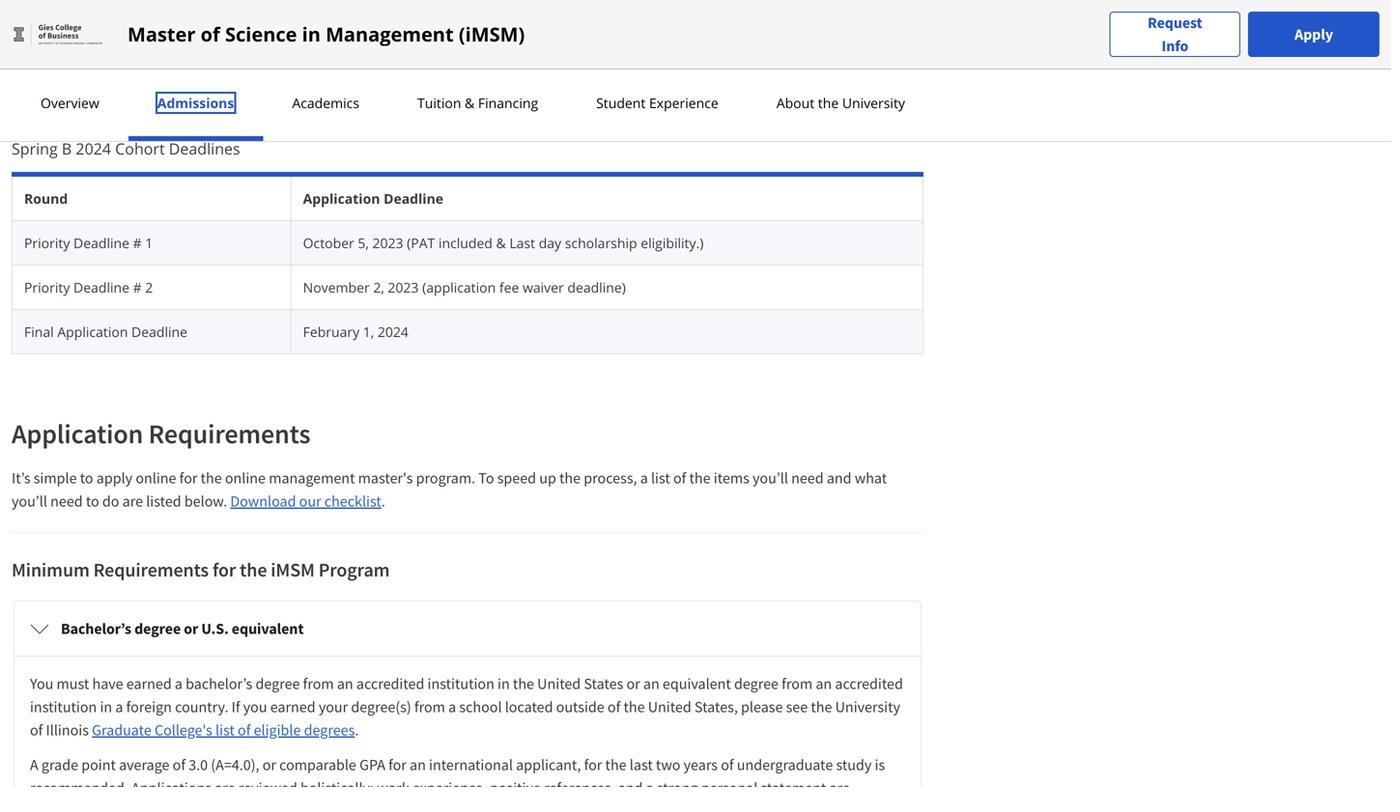 Task type: vqa. For each thing, say whether or not it's contained in the screenshot.
Student Experience LINK
yes



Task type: locate. For each thing, give the bounding box(es) containing it.
application up 'simple'
[[12, 417, 143, 451]]

1 vertical spatial 2024
[[378, 323, 409, 341]]

to
[[667, 82, 680, 100], [80, 469, 93, 488], [86, 492, 99, 511]]

you'll right items
[[753, 469, 788, 488]]

2
[[145, 278, 153, 297]]

1 horizontal spatial list
[[651, 469, 670, 488]]

to left apply
[[80, 469, 93, 488]]

2023 right 2,
[[388, 278, 419, 297]]

program up overview at the left top of page
[[12, 39, 70, 57]]

1 vertical spatial program
[[12, 82, 66, 100]]

0 horizontal spatial are
[[122, 492, 143, 511]]

application deadline
[[303, 189, 443, 208]]

1
[[145, 234, 153, 252]]

u.s.
[[201, 619, 229, 639]]

#
[[133, 234, 142, 252], [133, 278, 142, 297]]

work
[[377, 779, 409, 787]]

application for requirements
[[12, 417, 143, 451]]

2 priority from the top
[[24, 278, 70, 297]]

requirements for minimum
[[93, 558, 209, 582]]

our
[[299, 492, 321, 511]]

1 vertical spatial #
[[133, 278, 142, 297]]

2 horizontal spatial or
[[626, 674, 640, 694]]

0 horizontal spatial you'll
[[12, 492, 47, 511]]

and inside the it's simple to apply online for the online management master's program. to speed up the process, a list of the items you'll need and what you'll need to do are listed below.
[[827, 469, 852, 488]]

1 horizontal spatial equivalent
[[663, 674, 731, 694]]

dates:
[[110, 39, 151, 57]]

0 vertical spatial earned
[[126, 674, 172, 694]]

for up below.
[[179, 469, 197, 488]]

you'll down it's
[[12, 492, 47, 511]]

0 vertical spatial and
[[327, 82, 351, 100]]

of left items
[[673, 469, 686, 488]]

0 horizontal spatial year.
[[459, 82, 490, 100]]

. down master's
[[381, 492, 385, 511]]

1 horizontal spatial 2024
[[378, 323, 409, 341]]

final application deadline
[[24, 323, 187, 341]]

program right imsm
[[319, 558, 390, 582]]

earned up eligible
[[270, 697, 316, 717]]

2 vertical spatial and
[[618, 779, 643, 787]]

2 horizontal spatial are
[[584, 82, 605, 100]]

have
[[92, 674, 123, 694]]

1 vertical spatial list
[[215, 721, 235, 740]]

0 horizontal spatial institution
[[30, 697, 97, 717]]

0 vertical spatial are
[[584, 82, 605, 100]]

august,
[[276, 82, 323, 100]]

years
[[684, 755, 718, 775]]

spring b 2024 cohort deadlines
[[12, 138, 240, 159]]

and right "august,"
[[327, 82, 351, 100]]

1 vertical spatial or
[[626, 674, 640, 694]]

0 vertical spatial october
[[355, 82, 406, 100]]

a inside the it's simple to apply online for the online management master's program. to speed up the process, a list of the items you'll need and what you'll need to do are listed below.
[[640, 469, 648, 488]]

it's
[[12, 469, 30, 488]]

1 vertical spatial equivalent
[[663, 674, 731, 694]]

2024 right b
[[76, 138, 111, 159]]

priority down the round
[[24, 234, 70, 252]]

(application
[[422, 278, 496, 297]]

to left do
[[86, 492, 99, 511]]

from up see
[[782, 674, 813, 694]]

your
[[319, 697, 348, 717]]

requirements up below.
[[148, 417, 310, 451]]

0 horizontal spatial .
[[355, 721, 359, 740]]

deadline up priority deadline # 2
[[73, 234, 129, 252]]

1 horizontal spatial accredited
[[835, 674, 903, 694]]

average
[[119, 755, 170, 775]]

0 horizontal spatial start
[[73, 39, 106, 57]]

0 horizontal spatial united
[[537, 674, 581, 694]]

student experience link
[[590, 94, 724, 112]]

about the university
[[776, 94, 905, 112]]

october
[[355, 82, 406, 100], [303, 234, 354, 252]]

0 vertical spatial program
[[12, 39, 70, 57]]

need left what
[[791, 469, 824, 488]]

0 vertical spatial united
[[537, 674, 581, 694]]

you must have earned a bachelor's degree from an accredited institution in the united states or an equivalent degree from an accredited institution in a foreign country. if you earned your degree(s) from a school located outside of the united states, please see the university of illinois
[[30, 674, 903, 740]]

deadline down 2
[[131, 323, 187, 341]]

program for program start dates:
[[12, 39, 70, 57]]

to
[[478, 469, 494, 488]]

financing
[[478, 94, 538, 112]]

2023 right the 5, on the top left
[[372, 234, 403, 252]]

0 vertical spatial to
[[667, 82, 680, 100]]

list
[[651, 469, 670, 488], [215, 721, 235, 740]]

institution up "school" in the bottom of the page
[[428, 674, 494, 694]]

0 vertical spatial application
[[303, 189, 380, 208]]

program
[[12, 39, 70, 57], [12, 82, 66, 100], [319, 558, 390, 582]]

2 horizontal spatial and
[[827, 469, 852, 488]]

application down priority deadline # 2
[[57, 323, 128, 341]]

deadline up final application deadline
[[73, 278, 129, 297]]

equivalent up states, at the bottom of page
[[663, 674, 731, 694]]

1 horizontal spatial are
[[215, 779, 235, 787]]

request info button
[[1109, 11, 1241, 57]]

1 vertical spatial requirements
[[93, 558, 209, 582]]

the inside a grade point average of 3.0 (a=4.0), or comparable gpa for an international applicant, for the last two years of undergraduate study is recommended. applications are reviewed holistically; work experience, positive references, and a strong personal statement ar
[[605, 755, 627, 775]]

deadline)
[[567, 278, 626, 297]]

the left items
[[689, 469, 711, 488]]

application for deadline
[[303, 189, 380, 208]]

2024 right 1,
[[378, 323, 409, 341]]

eligible
[[254, 721, 301, 740]]

2 vertical spatial application
[[12, 417, 143, 451]]

0 vertical spatial institution
[[428, 674, 494, 694]]

0 horizontal spatial or
[[184, 619, 198, 639]]

1 # from the top
[[133, 234, 142, 252]]

you
[[243, 697, 267, 717]]

tuition & financing link
[[412, 94, 544, 112]]

or left u.s.
[[184, 619, 198, 639]]

illinois
[[46, 721, 89, 740]]

2 # from the top
[[133, 278, 142, 297]]

or right states
[[626, 674, 640, 694]]

2 vertical spatial to
[[86, 492, 99, 511]]

2023 for 2,
[[388, 278, 419, 297]]

0 vertical spatial equivalent
[[232, 619, 304, 639]]

united left states, at the bottom of page
[[648, 697, 691, 717]]

experience
[[649, 94, 718, 112]]

1 vertical spatial university
[[835, 697, 900, 717]]

application up the 5, on the top left
[[303, 189, 380, 208]]

2024
[[76, 138, 111, 159], [378, 323, 409, 341]]

the up below.
[[201, 469, 222, 488]]

waiver
[[523, 278, 564, 297]]

0 horizontal spatial earned
[[126, 674, 172, 694]]

0 horizontal spatial degree
[[134, 619, 181, 639]]

1 horizontal spatial degree
[[256, 674, 300, 694]]

institution up illinois
[[30, 697, 97, 717]]

january,
[[175, 82, 226, 100]]

1 vertical spatial and
[[827, 469, 852, 488]]

strong
[[657, 779, 698, 787]]

1 horizontal spatial need
[[791, 469, 824, 488]]

1 horizontal spatial start
[[684, 82, 713, 100]]

1 vertical spatial 2023
[[388, 278, 419, 297]]

or up reviewed
[[263, 755, 276, 775]]

1 horizontal spatial online
[[225, 469, 266, 488]]

requirements up bachelor's degree or u.s. equivalent
[[93, 558, 209, 582]]

0 horizontal spatial need
[[50, 492, 83, 511]]

tuition & financing
[[417, 94, 538, 112]]

of up personal
[[721, 755, 734, 775]]

begin
[[121, 82, 156, 100]]

for inside the it's simple to apply online for the online management master's program. to speed up the process, a list of the items you'll need and what you'll need to do are listed below.
[[179, 469, 197, 488]]

0 horizontal spatial accredited
[[356, 674, 424, 694]]

october down management
[[355, 82, 406, 100]]

comparable
[[279, 755, 356, 775]]

university right about
[[842, 94, 905, 112]]

admissions link
[[151, 94, 240, 112]]

earned
[[126, 674, 172, 694], [270, 697, 316, 717]]

list down if
[[215, 721, 235, 740]]

(a=4.0),
[[211, 755, 259, 775]]

bachelor's degree or u.s. equivalent button
[[14, 602, 921, 656]]

and down 'last'
[[618, 779, 643, 787]]

year. right each
[[459, 82, 490, 100]]

for up references,
[[584, 755, 602, 775]]

from up your
[[303, 674, 334, 694]]

1 priority from the top
[[24, 234, 70, 252]]

you
[[30, 674, 53, 694]]

applicant,
[[516, 755, 581, 775]]

0 vertical spatial list
[[651, 469, 670, 488]]

are
[[584, 82, 605, 100], [122, 492, 143, 511], [215, 779, 235, 787]]

1 vertical spatial earned
[[270, 697, 316, 717]]

spring
[[12, 138, 58, 159]]

degree up you
[[256, 674, 300, 694]]

0 vertical spatial #
[[133, 234, 142, 252]]

2 horizontal spatial from
[[782, 674, 813, 694]]

the left 'last'
[[605, 755, 627, 775]]

1 vertical spatial you'll
[[12, 492, 47, 511]]

see
[[786, 697, 808, 717]]

listed
[[146, 492, 181, 511]]

an up experience,
[[410, 755, 426, 775]]

to right available at the top left of the page
[[667, 82, 680, 100]]

0 vertical spatial &
[[465, 94, 475, 112]]

start
[[73, 39, 106, 57], [684, 82, 713, 100]]

.
[[381, 492, 385, 511], [355, 721, 359, 740]]

1 horizontal spatial .
[[381, 492, 385, 511]]

priority for priority deadline # 1
[[24, 234, 70, 252]]

equivalent
[[232, 619, 304, 639], [663, 674, 731, 694]]

0 horizontal spatial online
[[136, 469, 176, 488]]

reviewed
[[238, 779, 297, 787]]

& left last
[[496, 234, 506, 252]]

1 horizontal spatial &
[[496, 234, 506, 252]]

# left "1"
[[133, 234, 142, 252]]

program left cohorts
[[12, 82, 66, 100]]

of right master
[[201, 21, 220, 47]]

a right process,
[[640, 469, 648, 488]]

in up "school" in the bottom of the page
[[498, 674, 510, 694]]

degree left u.s.
[[134, 619, 181, 639]]

are right do
[[122, 492, 143, 511]]

overview link
[[35, 94, 105, 112]]

list right process,
[[651, 469, 670, 488]]

gpa
[[359, 755, 385, 775]]

a up country.
[[175, 674, 183, 694]]

a down 'last'
[[646, 779, 654, 787]]

october left the 5, on the top left
[[303, 234, 354, 252]]

1 horizontal spatial and
[[618, 779, 643, 787]]

deadline up (pat
[[384, 189, 443, 208]]

online up listed
[[136, 469, 176, 488]]

1 vertical spatial institution
[[30, 697, 97, 717]]

1 vertical spatial united
[[648, 697, 691, 717]]

0 vertical spatial 2023
[[372, 234, 403, 252]]

priority up final
[[24, 278, 70, 297]]

program.
[[416, 469, 475, 488]]

online up the download
[[225, 469, 266, 488]]

if
[[232, 697, 240, 717]]

for
[[179, 469, 197, 488], [213, 558, 236, 582], [388, 755, 407, 775], [584, 755, 602, 775]]

or inside a grade point average of 3.0 (a=4.0), or comparable gpa for an international applicant, for the last two years of undergraduate study is recommended. applications are reviewed holistically; work experience, positive references, and a strong personal statement ar
[[263, 755, 276, 775]]

accredited up 'is'
[[835, 674, 903, 694]]

equivalent right u.s.
[[232, 619, 304, 639]]

please
[[741, 697, 783, 717]]

0 vertical spatial you'll
[[753, 469, 788, 488]]

accredited
[[356, 674, 424, 694], [835, 674, 903, 694]]

of down states
[[608, 697, 620, 717]]

degree(s)
[[351, 697, 411, 717]]

are down (a=4.0), on the bottom of the page
[[215, 779, 235, 787]]

0 vertical spatial requirements
[[148, 417, 310, 451]]

bachelor's
[[61, 619, 131, 639]]

start left throughout
[[684, 82, 713, 100]]

0 vertical spatial priority
[[24, 234, 70, 252]]

2 horizontal spatial degree
[[734, 674, 779, 694]]

degree up please
[[734, 674, 779, 694]]

1 horizontal spatial or
[[263, 755, 276, 775]]

start left dates:
[[73, 39, 106, 57]]

1 horizontal spatial earned
[[270, 697, 316, 717]]

deadline
[[384, 189, 443, 208], [73, 234, 129, 252], [73, 278, 129, 297], [131, 323, 187, 341]]

1 vertical spatial .
[[355, 721, 359, 740]]

last
[[630, 755, 653, 775]]

and left what
[[827, 469, 852, 488]]

2024 for 1,
[[378, 323, 409, 341]]

the right throughout
[[792, 82, 813, 100]]

1 horizontal spatial united
[[648, 697, 691, 717]]

# left 2
[[133, 278, 142, 297]]

application
[[303, 189, 380, 208], [57, 323, 128, 341], [12, 417, 143, 451]]

year. right about
[[816, 82, 847, 100]]

0 vertical spatial 2024
[[76, 138, 111, 159]]

0 horizontal spatial list
[[215, 721, 235, 740]]

list inside the it's simple to apply online for the online management master's program. to speed up the process, a list of the items you'll need and what you'll need to do are listed below.
[[651, 469, 670, 488]]

need down 'simple'
[[50, 492, 83, 511]]

earned up foreign
[[126, 674, 172, 694]]

deadline for application deadline
[[384, 189, 443, 208]]

0 horizontal spatial &
[[465, 94, 475, 112]]

fee
[[499, 278, 519, 297]]

a left "school" in the bottom of the page
[[448, 697, 456, 717]]

speed
[[497, 469, 536, 488]]

outside
[[556, 697, 604, 717]]

2 vertical spatial or
[[263, 755, 276, 775]]

united up outside
[[537, 674, 581, 694]]

accredited up degree(s)
[[356, 674, 424, 694]]

0 horizontal spatial equivalent
[[232, 619, 304, 639]]

&
[[465, 94, 475, 112], [496, 234, 506, 252]]

download our checklist .
[[230, 492, 385, 511]]

university inside you must have earned a bachelor's degree from an accredited institution in the united states or an equivalent degree from an accredited institution in a foreign country. if you earned your degree(s) from a school located outside of the united states, please see the university of illinois
[[835, 697, 900, 717]]

1 horizontal spatial from
[[414, 697, 445, 717]]

available
[[608, 82, 664, 100]]

march,
[[229, 82, 273, 100]]

. down degree(s)
[[355, 721, 359, 740]]

the left imsm
[[240, 558, 267, 582]]

1 vertical spatial &
[[496, 234, 506, 252]]

2 vertical spatial are
[[215, 779, 235, 787]]

statement
[[761, 779, 826, 787]]

0 horizontal spatial 2024
[[76, 138, 111, 159]]

1 vertical spatial are
[[122, 492, 143, 511]]

1 horizontal spatial year.
[[816, 82, 847, 100]]

the up located
[[513, 674, 534, 694]]

1 vertical spatial priority
[[24, 278, 70, 297]]

equivalent inside you must have earned a bachelor's degree from an accredited institution in the united states or an equivalent degree from an accredited institution in a foreign country. if you earned your degree(s) from a school located outside of the united states, please see the university of illinois
[[663, 674, 731, 694]]

0 vertical spatial or
[[184, 619, 198, 639]]

& right the tuition
[[465, 94, 475, 112]]

or inside dropdown button
[[184, 619, 198, 639]]

0 horizontal spatial october
[[303, 234, 354, 252]]

from right degree(s)
[[414, 697, 445, 717]]

1 year. from the left
[[459, 82, 490, 100]]

are right courses in the top left of the page
[[584, 82, 605, 100]]

university up 'is'
[[835, 697, 900, 717]]



Task type: describe. For each thing, give the bounding box(es) containing it.
0 vertical spatial need
[[791, 469, 824, 488]]

is
[[875, 755, 885, 775]]

download
[[230, 492, 296, 511]]

1 horizontal spatial institution
[[428, 674, 494, 694]]

october 5, 2023 (pat included & last day scholarship eligibility.)
[[303, 234, 704, 252]]

overview
[[41, 94, 99, 112]]

for up u.s.
[[213, 558, 236, 582]]

about the university link
[[771, 94, 911, 112]]

in right begin
[[160, 82, 172, 100]]

in down "have"
[[100, 697, 112, 717]]

2023 for 5,
[[372, 234, 403, 252]]

academics link
[[286, 94, 365, 112]]

november 2, 2023 (application fee waiver deadline)
[[303, 278, 626, 297]]

what
[[855, 469, 887, 488]]

country.
[[175, 697, 228, 717]]

the right see
[[811, 697, 832, 717]]

an up undergraduate
[[816, 674, 832, 694]]

and inside a grade point average of 3.0 (a=4.0), or comparable gpa for an international applicant, for the last two years of undergraduate study is recommended. applications are reviewed holistically; work experience, positive references, and a strong personal statement ar
[[618, 779, 643, 787]]

included
[[439, 234, 493, 252]]

1 accredited from the left
[[356, 674, 424, 694]]

degrees
[[304, 721, 355, 740]]

cohort
[[115, 138, 165, 159]]

1 horizontal spatial october
[[355, 82, 406, 100]]

1 vertical spatial application
[[57, 323, 128, 341]]

request
[[1148, 13, 1202, 32]]

deadlines
[[169, 138, 240, 159]]

0 vertical spatial start
[[73, 39, 106, 57]]

2,
[[373, 278, 384, 297]]

b
[[62, 138, 72, 159]]

university of illinois urbana-champaign image
[[12, 19, 104, 50]]

located
[[505, 697, 553, 717]]

student experience
[[596, 94, 718, 112]]

of left illinois
[[30, 721, 43, 740]]

apply
[[1295, 25, 1333, 44]]

1 vertical spatial to
[[80, 469, 93, 488]]

undergraduate
[[737, 755, 833, 775]]

0 vertical spatial university
[[842, 94, 905, 112]]

0 horizontal spatial and
[[327, 82, 351, 100]]

application requirements
[[12, 417, 310, 451]]

request info
[[1148, 13, 1202, 56]]

science
[[225, 21, 297, 47]]

# for 1
[[133, 234, 142, 252]]

open
[[494, 82, 528, 100]]

are inside the it's simple to apply online for the online management master's program. to speed up the process, a list of the items you'll need and what you'll need to do are listed below.
[[122, 492, 143, 511]]

references,
[[544, 779, 615, 787]]

the right up
[[559, 469, 581, 488]]

2 accredited from the left
[[835, 674, 903, 694]]

minimum
[[12, 558, 90, 582]]

master
[[128, 21, 196, 47]]

below.
[[184, 492, 227, 511]]

priority deadline # 1
[[24, 234, 153, 252]]

simple
[[34, 469, 77, 488]]

deadline for priority deadline # 2
[[73, 278, 129, 297]]

academics
[[292, 94, 359, 112]]

0 horizontal spatial from
[[303, 674, 334, 694]]

program start dates:
[[12, 39, 151, 57]]

admissions
[[157, 94, 234, 112]]

3.0
[[189, 755, 208, 775]]

states,
[[695, 697, 738, 717]]

master's
[[358, 469, 413, 488]]

1 vertical spatial october
[[303, 234, 354, 252]]

2 vertical spatial program
[[319, 558, 390, 582]]

minimum requirements for the imsm program
[[12, 558, 390, 582]]

0 vertical spatial .
[[381, 492, 385, 511]]

of down if
[[238, 721, 251, 740]]

of inside the it's simple to apply online for the online management master's program. to speed up the process, a list of the items you'll need and what you'll need to do are listed below.
[[673, 469, 686, 488]]

checklist
[[324, 492, 381, 511]]

or inside you must have earned a bachelor's degree from an accredited institution in the united states or an equivalent degree from an accredited institution in a foreign country. if you earned your degree(s) from a school located outside of the united states, please see the university of illinois
[[626, 674, 640, 694]]

final
[[24, 323, 54, 341]]

bachelor's
[[186, 674, 252, 694]]

a inside a grade point average of 3.0 (a=4.0), or comparable gpa for an international applicant, for the last two years of undergraduate study is recommended. applications are reviewed holistically; work experience, positive references, and a strong personal statement ar
[[646, 779, 654, 787]]

2024 for b
[[76, 138, 111, 159]]

in right science
[[302, 21, 321, 47]]

management
[[326, 21, 454, 47]]

must
[[57, 674, 89, 694]]

2 online from the left
[[225, 469, 266, 488]]

degree inside dropdown button
[[134, 619, 181, 639]]

college's
[[155, 721, 212, 740]]

applications
[[131, 779, 212, 787]]

are inside a grade point average of 3.0 (a=4.0), or comparable gpa for an international applicant, for the last two years of undergraduate study is recommended. applications are reviewed holistically; work experience, positive references, and a strong personal statement ar
[[215, 779, 235, 787]]

1 vertical spatial start
[[684, 82, 713, 100]]

1 horizontal spatial you'll
[[753, 469, 788, 488]]

program for program cohorts begin in january, march, august, and october of each year. open courses are available to start throughout the year.
[[12, 82, 66, 100]]

cohorts
[[70, 82, 118, 100]]

up
[[539, 469, 556, 488]]

for up work
[[388, 755, 407, 775]]

graduate college's list of eligible degrees .
[[92, 721, 359, 740]]

priority deadline # 2
[[24, 278, 153, 297]]

info
[[1162, 36, 1188, 56]]

states
[[584, 674, 623, 694]]

# for 2
[[133, 278, 142, 297]]

the right about
[[818, 94, 839, 112]]

of left 3.0
[[173, 755, 186, 775]]

deadline for priority deadline # 1
[[73, 234, 129, 252]]

each
[[426, 82, 455, 100]]

about
[[776, 94, 815, 112]]

(pat
[[407, 234, 435, 252]]

a
[[30, 755, 38, 775]]

eligibility.)
[[641, 234, 704, 252]]

management
[[269, 469, 355, 488]]

an right states
[[643, 674, 660, 694]]

download our checklist link
[[230, 492, 381, 511]]

graduate
[[92, 721, 151, 740]]

apply button
[[1248, 12, 1380, 57]]

personal
[[701, 779, 758, 787]]

1 online from the left
[[136, 469, 176, 488]]

priority for priority deadline # 2
[[24, 278, 70, 297]]

courses
[[532, 82, 581, 100]]

of left each
[[409, 82, 422, 100]]

student
[[596, 94, 646, 112]]

2 year. from the left
[[816, 82, 847, 100]]

items
[[714, 469, 749, 488]]

1,
[[363, 323, 374, 341]]

requirements for application
[[148, 417, 310, 451]]

master of science in management (imsm)
[[128, 21, 525, 47]]

tuition
[[417, 94, 461, 112]]

a up graduate
[[115, 697, 123, 717]]

an inside a grade point average of 3.0 (a=4.0), or comparable gpa for an international applicant, for the last two years of undergraduate study is recommended. applications are reviewed holistically; work experience, positive references, and a strong personal statement ar
[[410, 755, 426, 775]]

bachelor's degree or u.s. equivalent
[[61, 619, 304, 639]]

1 vertical spatial need
[[50, 492, 83, 511]]

the right outside
[[624, 697, 645, 717]]

an up your
[[337, 674, 353, 694]]

apply
[[96, 469, 132, 488]]

equivalent inside dropdown button
[[232, 619, 304, 639]]



